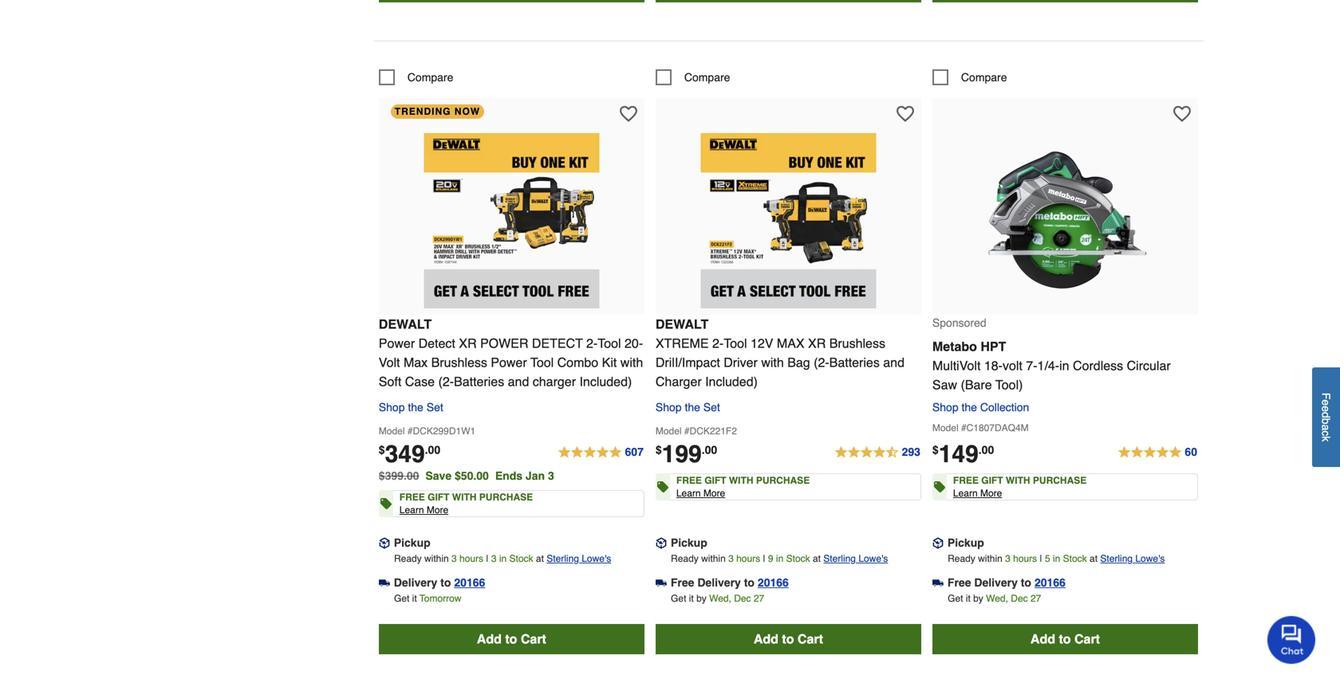 Task type: locate. For each thing, give the bounding box(es) containing it.
gift for 149
[[981, 475, 1003, 487]]

2 delivery from the left
[[697, 577, 741, 590]]

1 set from the left
[[427, 401, 443, 414]]

1 horizontal spatial pickup
[[671, 537, 707, 550]]

$ inside $ 149 .00
[[932, 444, 939, 457]]

1 horizontal spatial 5 stars image
[[1117, 444, 1198, 463]]

2 horizontal spatial get
[[948, 594, 963, 605]]

# up $ 349 .00 in the bottom of the page
[[407, 426, 413, 437]]

free gift with purchase learn more
[[676, 475, 810, 499], [953, 475, 1087, 499], [399, 492, 533, 516]]

tag filled image
[[657, 476, 668, 499], [380, 493, 392, 515]]

2 horizontal spatial add
[[1031, 632, 1055, 647]]

1 horizontal spatial get
[[671, 594, 686, 605]]

shop
[[379, 401, 405, 414], [656, 401, 682, 414], [932, 401, 959, 414]]

lowe's for ready within 3 hours | 5 in stock at sterling lowe's
[[1135, 554, 1165, 565]]

2 horizontal spatial $
[[932, 444, 939, 457]]

purchase up ready within 3 hours | 9 in stock at sterling lowe's
[[756, 475, 810, 487]]

0 horizontal spatial add to cart button
[[379, 625, 644, 655]]

tool up kit
[[598, 336, 621, 351]]

power up volt
[[379, 336, 415, 351]]

2 it from the left
[[689, 594, 694, 605]]

pickup
[[394, 537, 431, 550], [671, 537, 707, 550], [948, 537, 984, 550]]

2 27 from the left
[[1031, 594, 1041, 605]]

2 horizontal spatial stock
[[1063, 554, 1087, 565]]

add to cart
[[477, 632, 546, 647], [754, 632, 823, 647], [1031, 632, 1100, 647]]

1 horizontal spatial with
[[729, 475, 753, 487]]

hours left 5
[[1013, 554, 1037, 565]]

2 with from the left
[[761, 355, 784, 370]]

1 $ from the left
[[379, 444, 385, 457]]

1 horizontal spatial within
[[701, 554, 726, 565]]

gift down $ 149 .00
[[981, 475, 1003, 487]]

delivery
[[394, 577, 437, 590], [697, 577, 741, 590], [974, 577, 1018, 590]]

with inside 'dewalt power detect xr power detect 2-tool 20- volt max brushless power tool combo kit with soft case (2-batteries and charger included)'
[[620, 355, 643, 370]]

model
[[932, 423, 959, 434], [379, 426, 405, 437], [656, 426, 682, 437]]

add to cart for third add to cart button from the right
[[477, 632, 546, 647]]

1 horizontal spatial free
[[676, 475, 702, 487]]

get it by wed, dec 27 for ready within 3 hours | 9 in stock at sterling lowe's
[[671, 594, 764, 605]]

free for 149
[[953, 475, 979, 487]]

2 horizontal spatial more
[[980, 488, 1002, 499]]

shop the set link for xtreme 2-tool 12v max xr brushless drili/impact driver with bag (2-batteries and charger included)
[[656, 398, 720, 417]]

3 delivery from the left
[[974, 577, 1018, 590]]

pickup image
[[379, 538, 390, 549], [932, 538, 944, 549]]

1 horizontal spatial model
[[656, 426, 682, 437]]

xtreme
[[656, 336, 709, 351]]

2 get from the left
[[671, 594, 686, 605]]

with down 20-
[[620, 355, 643, 370]]

add to cart button
[[379, 625, 644, 655], [656, 625, 921, 655], [932, 625, 1198, 655]]

0 horizontal spatial shop the set
[[379, 401, 443, 414]]

shop the set up model # dck221f2
[[656, 401, 720, 414]]

it
[[412, 594, 417, 605], [689, 594, 694, 605], [966, 594, 971, 605]]

3 within from the left
[[978, 554, 1003, 565]]

batteries down power
[[454, 375, 504, 389]]

1 horizontal spatial stock
[[786, 554, 810, 565]]

$ up $399.00
[[379, 444, 385, 457]]

27 for 5
[[1031, 594, 1041, 605]]

2 add to cart button from the left
[[656, 625, 921, 655]]

included) down kit
[[580, 375, 632, 389]]

purchase down ends
[[479, 492, 533, 503]]

5 stars image for 349
[[557, 444, 644, 463]]

free gift with purchase learn more down $399.00 save $50.00 ends jan 3
[[399, 492, 533, 516]]

.00 inside $ 199 .00
[[702, 444, 717, 457]]

learn
[[676, 488, 701, 499], [953, 488, 978, 499], [399, 505, 424, 516]]

set up the model # dck299d1w1
[[427, 401, 443, 414]]

free gift with purchase learn more down c1807daq4m
[[953, 475, 1087, 499]]

stock for 5
[[1063, 554, 1087, 565]]

| for 5
[[1040, 554, 1042, 565]]

set up dck221f2
[[703, 401, 720, 414]]

1 shop from the left
[[379, 401, 405, 414]]

compare for 1000981080 element
[[684, 71, 730, 84]]

purchase up 'ready within 3 hours | 5 in stock at sterling lowe's'
[[1033, 475, 1087, 487]]

# for xtreme 2-tool 12v max xr brushless drili/impact driver with bag (2-batteries and charger included)
[[684, 426, 690, 437]]

2 horizontal spatial learn
[[953, 488, 978, 499]]

0 horizontal spatial 20166 button
[[454, 575, 485, 591]]

free delivery to 20166 down 5
[[948, 577, 1066, 590]]

2 within from the left
[[701, 554, 726, 565]]

compare inside 5013548875 'element'
[[961, 71, 1007, 84]]

2 hours from the left
[[736, 554, 760, 565]]

purchase
[[756, 475, 810, 487], [1033, 475, 1087, 487], [479, 492, 533, 503]]

get it by wed, dec 27
[[671, 594, 764, 605], [948, 594, 1041, 605]]

1 dec from the left
[[734, 594, 751, 605]]

1 5 stars image from the left
[[557, 444, 644, 463]]

pickup image up truck filled icon
[[379, 538, 390, 549]]

purchase for 149
[[1033, 475, 1087, 487]]

1 it from the left
[[412, 594, 417, 605]]

xr right detect
[[459, 336, 477, 351]]

2 horizontal spatial cart
[[1074, 632, 1100, 647]]

0 horizontal spatial .00
[[425, 444, 440, 457]]

hours
[[460, 554, 483, 565], [736, 554, 760, 565], [1013, 554, 1037, 565]]

truck filled image
[[656, 578, 667, 589], [932, 578, 944, 589]]

ready within 3 hours | 5 in stock at sterling lowe's
[[948, 554, 1165, 565]]

0 horizontal spatial the
[[408, 401, 423, 414]]

2 horizontal spatial it
[[966, 594, 971, 605]]

0 horizontal spatial learn
[[399, 505, 424, 516]]

1002097720 element
[[379, 69, 453, 85]]

charger
[[656, 375, 702, 389]]

within
[[424, 554, 449, 565], [701, 554, 726, 565], [978, 554, 1003, 565]]

0 horizontal spatial hours
[[460, 554, 483, 565]]

bag
[[787, 355, 810, 370]]

2 dewalt from the left
[[656, 317, 709, 332]]

1 pickup image from the left
[[379, 538, 390, 549]]

1 2- from the left
[[586, 336, 598, 351]]

.00
[[425, 444, 440, 457], [702, 444, 717, 457], [979, 444, 994, 457]]

free down actual price $149.00 element
[[953, 475, 979, 487]]

model # dck221f2
[[656, 426, 737, 437]]

5 stars image containing 607
[[557, 444, 644, 463]]

2 dec from the left
[[1011, 594, 1028, 605]]

delivery up get it tomorrow
[[394, 577, 437, 590]]

3 ready from the left
[[948, 554, 975, 565]]

0 horizontal spatial add
[[477, 632, 502, 647]]

3
[[548, 470, 554, 483], [452, 554, 457, 565], [491, 554, 497, 565], [728, 554, 734, 565], [1005, 554, 1011, 565]]

2 horizontal spatial add to cart button
[[932, 625, 1198, 655]]

2 stock from the left
[[786, 554, 810, 565]]

xr
[[459, 336, 477, 351], [808, 336, 826, 351]]

1 add to cart button from the left
[[379, 625, 644, 655]]

2 5 stars image from the left
[[1117, 444, 1198, 463]]

5 stars image for 149
[[1117, 444, 1198, 463]]

with
[[729, 475, 753, 487], [1006, 475, 1030, 487], [452, 492, 477, 503]]

3 sterling lowe's button from the left
[[1100, 551, 1165, 567]]

tool up driver
[[724, 336, 747, 351]]

2 horizontal spatial with
[[1006, 475, 1030, 487]]

shop the set link up model # dck221f2
[[656, 398, 720, 417]]

1 xr from the left
[[459, 336, 477, 351]]

ready for ready within 3 hours | 9 in stock at sterling lowe's
[[671, 554, 699, 565]]

| for 3
[[486, 554, 489, 565]]

tag filled image
[[934, 476, 945, 499]]

compare inside 1002097720 element
[[407, 71, 453, 84]]

3 get from the left
[[948, 594, 963, 605]]

3 | from the left
[[1040, 554, 1042, 565]]

dewalt for power
[[379, 317, 432, 332]]

1 27 from the left
[[754, 594, 764, 605]]

3 $ from the left
[[932, 444, 939, 457]]

1 add to cart from the left
[[477, 632, 546, 647]]

0 horizontal spatial get it by wed, dec 27
[[671, 594, 764, 605]]

free delivery to 20166 down 9
[[671, 577, 789, 590]]

27
[[754, 594, 764, 605], [1031, 594, 1041, 605]]

2 horizontal spatial compare
[[961, 71, 1007, 84]]

2 cart from the left
[[798, 632, 823, 647]]

1 horizontal spatial .00
[[702, 444, 717, 457]]

2 horizontal spatial free gift with purchase learn more
[[953, 475, 1087, 499]]

brushless down detect
[[431, 355, 487, 370]]

with down 12v
[[761, 355, 784, 370]]

batteries inside 'dewalt power detect xr power detect 2-tool 20- volt max brushless power tool combo kit with soft case (2-batteries and charger included)'
[[454, 375, 504, 389]]

free down $ 199 .00 at the bottom of page
[[676, 475, 702, 487]]

included)
[[580, 375, 632, 389], [705, 375, 758, 389]]

3 20166 from the left
[[1035, 577, 1066, 590]]

1 ready from the left
[[394, 554, 422, 565]]

20166 button for 5
[[1035, 575, 1066, 591]]

learn right tag filled icon
[[953, 488, 978, 499]]

tool up charger
[[530, 355, 554, 370]]

2 pickup image from the left
[[932, 538, 944, 549]]

shop the set link
[[379, 398, 443, 417], [656, 398, 720, 417]]

2 at from the left
[[813, 554, 821, 565]]

27 for 9
[[754, 594, 764, 605]]

3 stock from the left
[[1063, 554, 1087, 565]]

sterling for ready within 3 hours | 9 in stock at sterling lowe's
[[823, 554, 856, 565]]

2 compare from the left
[[684, 71, 730, 84]]

$ 349 .00
[[379, 441, 440, 468]]

shop down charger
[[656, 401, 682, 414]]

2 truck filled image from the left
[[932, 578, 944, 589]]

1 get from the left
[[394, 594, 409, 605]]

delivery down ready within 3 hours | 9 in stock at sterling lowe's
[[697, 577, 741, 590]]

1 20166 button from the left
[[454, 575, 485, 591]]

20166 button down 9
[[758, 575, 789, 591]]

shop down soft
[[379, 401, 405, 414]]

$
[[379, 444, 385, 457], [656, 444, 662, 457], [932, 444, 939, 457]]

$ for 149
[[932, 444, 939, 457]]

power
[[379, 336, 415, 351], [491, 355, 527, 370]]

collection
[[980, 401, 1029, 414]]

dewalt up detect
[[379, 317, 432, 332]]

1 by from the left
[[696, 594, 707, 605]]

sterling lowe's button for ready within 3 hours | 5 in stock at sterling lowe's
[[1100, 551, 1165, 567]]

20166 for ready within 3 hours | 9 in stock at sterling lowe's
[[758, 577, 789, 590]]

2 horizontal spatial shop
[[932, 401, 959, 414]]

27 down ready within 3 hours | 9 in stock at sterling lowe's
[[754, 594, 764, 605]]

2 add to cart from the left
[[754, 632, 823, 647]]

1 the from the left
[[408, 401, 423, 414]]

.00 down the model # dck299d1w1
[[425, 444, 440, 457]]

1 vertical spatial batteries
[[454, 375, 504, 389]]

0 horizontal spatial pickup image
[[379, 538, 390, 549]]

2 sterling lowe's button from the left
[[823, 551, 888, 567]]

20166 down 9
[[758, 577, 789, 590]]

1 horizontal spatial ready
[[671, 554, 699, 565]]

xr inside 'dewalt power detect xr power detect 2-tool 20- volt max brushless power tool combo kit with soft case (2-batteries and charger included)'
[[459, 336, 477, 351]]

1 horizontal spatial with
[[761, 355, 784, 370]]

free gift with purchase learn more for 149
[[953, 475, 1087, 499]]

model for power detect xr power detect 2-tool 20- volt max brushless power tool combo kit with soft case (2-batteries and charger included)
[[379, 426, 405, 437]]

cordless
[[1073, 359, 1123, 373]]

1 included) from the left
[[580, 375, 632, 389]]

1 within from the left
[[424, 554, 449, 565]]

5 stars image
[[557, 444, 644, 463], [1117, 444, 1198, 463]]

free
[[676, 475, 702, 487], [953, 475, 979, 487], [399, 492, 425, 503]]

0 horizontal spatial stock
[[509, 554, 533, 565]]

1 horizontal spatial shop the set link
[[656, 398, 720, 417]]

349
[[385, 441, 425, 468]]

learn down $ 199 .00 at the bottom of page
[[676, 488, 701, 499]]

hours left 9
[[736, 554, 760, 565]]

1 sterling lowe's button from the left
[[547, 551, 611, 567]]

f e e d b a c k button
[[1312, 368, 1340, 468]]

e up d
[[1320, 400, 1333, 406]]

free delivery to 20166 for 5
[[948, 577, 1066, 590]]

gift down actual price $199.00 element
[[705, 475, 726, 487]]

tag filled image down 199
[[657, 476, 668, 499]]

within up delivery to 20166
[[424, 554, 449, 565]]

actual price $199.00 element
[[656, 441, 717, 468]]

batteries right bag
[[829, 355, 880, 370]]

and left multivolt at the bottom right
[[883, 355, 905, 370]]

1 shop the set link from the left
[[379, 398, 443, 417]]

0 horizontal spatial it
[[412, 594, 417, 605]]

1 horizontal spatial wed,
[[986, 594, 1008, 605]]

3 sterling from the left
[[1100, 554, 1133, 565]]

2 free from the left
[[948, 577, 971, 590]]

.00 down dck221f2
[[702, 444, 717, 457]]

0 horizontal spatial 20166
[[454, 577, 485, 590]]

within left 9
[[701, 554, 726, 565]]

2 horizontal spatial |
[[1040, 554, 1042, 565]]

1 horizontal spatial shop
[[656, 401, 682, 414]]

included) down driver
[[705, 375, 758, 389]]

dewalt up 'xtreme'
[[656, 317, 709, 332]]

2 shop the set link from the left
[[656, 398, 720, 417]]

0 horizontal spatial ready
[[394, 554, 422, 565]]

(2- right the case
[[438, 375, 454, 389]]

gift for 199
[[705, 475, 726, 487]]

1 get it by wed, dec 27 from the left
[[671, 594, 764, 605]]

with down c1807daq4m
[[1006, 475, 1030, 487]]

0 horizontal spatial 27
[[754, 594, 764, 605]]

2 horizontal spatial within
[[978, 554, 1003, 565]]

get it by wed, dec 27 down ready within 3 hours | 9 in stock at sterling lowe's
[[671, 594, 764, 605]]

brushless right max
[[829, 336, 885, 351]]

the for dewalt power detect xr power detect 2-tool 20- volt max brushless power tool combo kit with soft case (2-batteries and charger included)
[[408, 401, 423, 414]]

.00 down "model # c1807daq4m"
[[979, 444, 994, 457]]

pickup image
[[656, 538, 667, 549]]

it for ready within 3 hours | 3 in stock at sterling lowe's
[[412, 594, 417, 605]]

20166 button up "tomorrow"
[[454, 575, 485, 591]]

2 horizontal spatial tool
[[724, 336, 747, 351]]

3 it from the left
[[966, 594, 971, 605]]

e up b
[[1320, 406, 1333, 412]]

1 horizontal spatial gift
[[705, 475, 726, 487]]

model # c1807daq4m
[[932, 423, 1029, 434]]

wed, for 9
[[709, 594, 731, 605]]

5013548875 element
[[932, 69, 1007, 85]]

and inside dewalt xtreme 2-tool 12v max xr brushless drili/impact driver with bag (2-batteries and charger included)
[[883, 355, 905, 370]]

3 for ready within 3 hours | 9 in stock at sterling lowe's
[[728, 554, 734, 565]]

metabo
[[932, 339, 977, 354]]

1 horizontal spatial (2-
[[814, 355, 829, 370]]

hours for 3
[[460, 554, 483, 565]]

(2-
[[814, 355, 829, 370], [438, 375, 454, 389]]

2 horizontal spatial 20166
[[1035, 577, 1066, 590]]

4.5 stars image
[[834, 444, 921, 463]]

more
[[703, 488, 725, 499], [980, 488, 1002, 499], [427, 505, 448, 516]]

5
[[1045, 554, 1050, 565]]

1 horizontal spatial sterling lowe's button
[[823, 551, 888, 567]]

0 horizontal spatial sterling
[[547, 554, 579, 565]]

pickup for ready within 3 hours | 5 in stock at sterling lowe's
[[948, 537, 984, 550]]

1 vertical spatial power
[[491, 355, 527, 370]]

by
[[696, 594, 707, 605], [973, 594, 983, 605]]

max
[[404, 355, 428, 370]]

$ for 349
[[379, 444, 385, 457]]

dewalt inside dewalt xtreme 2-tool 12v max xr brushless drili/impact driver with bag (2-batteries and charger included)
[[656, 317, 709, 332]]

0 horizontal spatial and
[[508, 375, 529, 389]]

2 get it by wed, dec 27 from the left
[[948, 594, 1041, 605]]

3 add from the left
[[1031, 632, 1055, 647]]

18-
[[984, 359, 1003, 373]]

dec down 'ready within 3 hours | 5 in stock at sterling lowe's'
[[1011, 594, 1028, 605]]

1 truck filled image from the left
[[656, 578, 667, 589]]

2 the from the left
[[685, 401, 700, 414]]

free delivery to 20166 for 9
[[671, 577, 789, 590]]

dewalt inside 'dewalt power detect xr power detect 2-tool 20- volt max brushless power tool combo kit with soft case (2-batteries and charger included)'
[[379, 317, 432, 332]]

dewalt
[[379, 317, 432, 332], [656, 317, 709, 332]]

1 horizontal spatial set
[[703, 401, 720, 414]]

# up actual price $199.00 element
[[684, 426, 690, 437]]

lowe's for ready within 3 hours | 9 in stock at sterling lowe's
[[859, 554, 888, 565]]

0 horizontal spatial purchase
[[479, 492, 533, 503]]

shop the set link down the case
[[379, 398, 443, 417]]

with down $399.00 save $50.00 ends jan 3
[[452, 492, 477, 503]]

gift
[[705, 475, 726, 487], [981, 475, 1003, 487], [428, 492, 449, 503]]

$ right 293
[[932, 444, 939, 457]]

1 horizontal spatial lowe's
[[859, 554, 888, 565]]

e
[[1320, 400, 1333, 406], [1320, 406, 1333, 412]]

in for ready within 3 hours | 9 in stock at sterling lowe's
[[776, 554, 784, 565]]

pickup image down tag filled icon
[[932, 538, 944, 549]]

$ inside $ 199 .00
[[656, 444, 662, 457]]

$ right 607
[[656, 444, 662, 457]]

(2- right bag
[[814, 355, 829, 370]]

xr right max
[[808, 336, 826, 351]]

with down dck221f2
[[729, 475, 753, 487]]

sterling lowe's button
[[547, 551, 611, 567], [823, 551, 888, 567], [1100, 551, 1165, 567]]

heart outline image
[[620, 105, 637, 123], [896, 105, 914, 123], [1173, 105, 1191, 123]]

free gift with purchase learn more for 199
[[676, 475, 810, 499]]

1 horizontal spatial free delivery to 20166
[[948, 577, 1066, 590]]

with
[[620, 355, 643, 370], [761, 355, 784, 370]]

3 .00 from the left
[[979, 444, 994, 457]]

free for 199
[[676, 475, 702, 487]]

20166 button
[[454, 575, 485, 591], [758, 575, 789, 591], [1035, 575, 1066, 591]]

free
[[671, 577, 694, 590], [948, 577, 971, 590]]

2 horizontal spatial ready
[[948, 554, 975, 565]]

0 horizontal spatial shop the set link
[[379, 398, 443, 417]]

2 wed, from the left
[[986, 594, 1008, 605]]

3 shop from the left
[[932, 401, 959, 414]]

1 hours from the left
[[460, 554, 483, 565]]

at
[[536, 554, 544, 565], [813, 554, 821, 565], [1090, 554, 1098, 565]]

free delivery to 20166
[[671, 577, 789, 590], [948, 577, 1066, 590]]

2 horizontal spatial purchase
[[1033, 475, 1087, 487]]

more for 149
[[980, 488, 1002, 499]]

0 vertical spatial brushless
[[829, 336, 885, 351]]

3 for ready within 3 hours | 3 in stock at sterling lowe's
[[452, 554, 457, 565]]

2- up combo
[[586, 336, 598, 351]]

c1807daq4m
[[967, 423, 1029, 434]]

$ for 199
[[656, 444, 662, 457]]

1 horizontal spatial at
[[813, 554, 821, 565]]

.00 inside $ 349 .00
[[425, 444, 440, 457]]

0 horizontal spatial 5 stars image
[[557, 444, 644, 463]]

d
[[1320, 412, 1333, 419]]

1 horizontal spatial cart
[[798, 632, 823, 647]]

1 horizontal spatial purchase
[[756, 475, 810, 487]]

2 20166 from the left
[[758, 577, 789, 590]]

to
[[440, 577, 451, 590], [744, 577, 755, 590], [1021, 577, 1031, 590], [505, 632, 517, 647], [782, 632, 794, 647], [1059, 632, 1071, 647]]

shop for power detect xr power detect 2-tool 20- volt max brushless power tool combo kit with soft case (2-batteries and charger included)
[[379, 401, 405, 414]]

free for ready within 3 hours | 9 in stock at sterling lowe's
[[671, 577, 694, 590]]

20166 down 5
[[1035, 577, 1066, 590]]

more down save
[[427, 505, 448, 516]]

detect
[[532, 336, 583, 351]]

2 shop from the left
[[656, 401, 682, 414]]

2 by from the left
[[973, 594, 983, 605]]

1 horizontal spatial pickup image
[[932, 538, 944, 549]]

3 compare from the left
[[961, 71, 1007, 84]]

hours up delivery to 20166
[[460, 554, 483, 565]]

more for 199
[[703, 488, 725, 499]]

2 | from the left
[[763, 554, 765, 565]]

$ inside $ 349 .00
[[379, 444, 385, 457]]

0 horizontal spatial pickup
[[394, 537, 431, 550]]

wed, down ready within 3 hours | 9 in stock at sterling lowe's
[[709, 594, 731, 605]]

3 20166 button from the left
[[1035, 575, 1066, 591]]

0 horizontal spatial get
[[394, 594, 409, 605]]

gift down save
[[428, 492, 449, 503]]

and left charger
[[508, 375, 529, 389]]

# up actual price $149.00 element
[[961, 423, 967, 434]]

free gift with purchase learn more down dck221f2
[[676, 475, 810, 499]]

20166
[[454, 577, 485, 590], [758, 577, 789, 590], [1035, 577, 1066, 590]]

shop the set for dewalt power detect xr power detect 2-tool 20- volt max brushless power tool combo kit with soft case (2-batteries and charger included)
[[379, 401, 443, 414]]

truck filled image for ready within 3 hours | 9 in stock at sterling lowe's
[[656, 578, 667, 589]]

0 horizontal spatial free delivery to 20166
[[671, 577, 789, 590]]

in
[[1059, 359, 1069, 373], [499, 554, 507, 565], [776, 554, 784, 565], [1053, 554, 1060, 565]]

3 lowe's from the left
[[1135, 554, 1165, 565]]

dec for 9
[[734, 594, 751, 605]]

3 add to cart from the left
[[1031, 632, 1100, 647]]

model # dck299d1w1
[[379, 426, 476, 437]]

1 vertical spatial brushless
[[431, 355, 487, 370]]

2 $ from the left
[[656, 444, 662, 457]]

the
[[408, 401, 423, 414], [685, 401, 700, 414], [962, 401, 977, 414]]

3 cart from the left
[[1074, 632, 1100, 647]]

293 button
[[834, 444, 921, 463]]

1 horizontal spatial 20166
[[758, 577, 789, 590]]

0 horizontal spatial with
[[620, 355, 643, 370]]

with inside dewalt xtreme 2-tool 12v max xr brushless drili/impact driver with bag (2-batteries and charger included)
[[761, 355, 784, 370]]

0 horizontal spatial heart outline image
[[620, 105, 637, 123]]

get for ready within 3 hours | 9 in stock at sterling lowe's
[[671, 594, 686, 605]]

2 set from the left
[[703, 401, 720, 414]]

model up 149
[[932, 423, 959, 434]]

20166 up "tomorrow"
[[454, 577, 485, 590]]

1 horizontal spatial 27
[[1031, 594, 1041, 605]]

shop the collection link
[[932, 401, 1036, 414]]

3 hours from the left
[[1013, 554, 1037, 565]]

free down $399.00
[[399, 492, 425, 503]]

power down power
[[491, 355, 527, 370]]

20166 button for 3
[[454, 575, 485, 591]]

0 horizontal spatial within
[[424, 554, 449, 565]]

delivery down 'ready within 3 hours | 5 in stock at sterling lowe's'
[[974, 577, 1018, 590]]

lowe's for ready within 3 hours | 3 in stock at sterling lowe's
[[582, 554, 611, 565]]

2 free delivery to 20166 from the left
[[948, 577, 1066, 590]]

within left 5
[[978, 554, 1003, 565]]

ready for ready within 3 hours | 3 in stock at sterling lowe's
[[394, 554, 422, 565]]

1 horizontal spatial heart outline image
[[896, 105, 914, 123]]

1 horizontal spatial $
[[656, 444, 662, 457]]

more down $ 149 .00
[[980, 488, 1002, 499]]

2 xr from the left
[[808, 336, 826, 351]]

2 shop the set from the left
[[656, 401, 720, 414]]

1 cart from the left
[[521, 632, 546, 647]]

batteries
[[829, 355, 880, 370], [454, 375, 504, 389]]

and
[[883, 355, 905, 370], [508, 375, 529, 389]]

learn down $399.00
[[399, 505, 424, 516]]

actual price $349.00 element
[[379, 441, 440, 468]]

1 stock from the left
[[509, 554, 533, 565]]

| for 9
[[763, 554, 765, 565]]

0 horizontal spatial batteries
[[454, 375, 504, 389]]

1 shop the set from the left
[[379, 401, 443, 414]]

soft
[[379, 375, 401, 389]]

tool inside dewalt xtreme 2-tool 12v max xr brushless drili/impact driver with bag (2-batteries and charger included)
[[724, 336, 747, 351]]

27 down 'ready within 3 hours | 5 in stock at sterling lowe's'
[[1031, 594, 1041, 605]]

the up model # dck221f2
[[685, 401, 700, 414]]

compare for 5013548875 'element'
[[961, 71, 1007, 84]]

1 with from the left
[[620, 355, 643, 370]]

20166 button down 5
[[1035, 575, 1066, 591]]

0 horizontal spatial at
[[536, 554, 544, 565]]

get for ready within 3 hours | 3 in stock at sterling lowe's
[[394, 594, 409, 605]]

learn more button
[[676, 487, 725, 500], [676, 487, 725, 500], [953, 487, 1002, 500], [953, 487, 1002, 500], [399, 504, 448, 517], [399, 504, 448, 517]]

2- up driver
[[712, 336, 724, 351]]

get it by wed, dec 27 down 'ready within 3 hours | 5 in stock at sterling lowe's'
[[948, 594, 1041, 605]]

truck filled image for ready within 3 hours | 5 in stock at sterling lowe's
[[932, 578, 944, 589]]

2- inside 'dewalt power detect xr power detect 2-tool 20- volt max brushless power tool combo kit with soft case (2-batteries and charger included)'
[[586, 336, 598, 351]]

1 .00 from the left
[[425, 444, 440, 457]]

2 horizontal spatial lowe's
[[1135, 554, 1165, 565]]

5 stars image containing 60
[[1117, 444, 1198, 463]]

1 free from the left
[[671, 577, 694, 590]]

1 horizontal spatial dewalt
[[656, 317, 709, 332]]

tag filled image down $399.00
[[380, 493, 392, 515]]

0 horizontal spatial xr
[[459, 336, 477, 351]]

2 sterling from the left
[[823, 554, 856, 565]]

2 2- from the left
[[712, 336, 724, 351]]

0 horizontal spatial #
[[407, 426, 413, 437]]

1 wed, from the left
[[709, 594, 731, 605]]

at for 5
[[1090, 554, 1098, 565]]

1 horizontal spatial get it by wed, dec 27
[[948, 594, 1041, 605]]

shop down saw
[[932, 401, 959, 414]]

2 horizontal spatial sterling
[[1100, 554, 1133, 565]]

circular
[[1127, 359, 1171, 373]]

1 lowe's from the left
[[582, 554, 611, 565]]

ready for ready within 3 hours | 5 in stock at sterling lowe's
[[948, 554, 975, 565]]

model up 349
[[379, 426, 405, 437]]

.00 inside $ 149 .00
[[979, 444, 994, 457]]

1 horizontal spatial free
[[948, 577, 971, 590]]

1 sterling from the left
[[547, 554, 579, 565]]

0 horizontal spatial shop
[[379, 401, 405, 414]]

1 horizontal spatial more
[[703, 488, 725, 499]]

cart
[[521, 632, 546, 647], [798, 632, 823, 647], [1074, 632, 1100, 647]]

shop for xtreme 2-tool 12v max xr brushless drili/impact driver with bag (2-batteries and charger included)
[[656, 401, 682, 414]]

more down actual price $199.00 element
[[703, 488, 725, 499]]

set for driver
[[703, 401, 720, 414]]

shop the set down the case
[[379, 401, 443, 414]]

2 20166 button from the left
[[758, 575, 789, 591]]

ends
[[495, 470, 523, 483]]

1 horizontal spatial add to cart
[[754, 632, 823, 647]]

1 horizontal spatial hours
[[736, 554, 760, 565]]

3 pickup from the left
[[948, 537, 984, 550]]

0 horizontal spatial delivery
[[394, 577, 437, 590]]

wed, down 'ready within 3 hours | 5 in stock at sterling lowe's'
[[986, 594, 1008, 605]]

model up 199
[[656, 426, 682, 437]]

hours for 5
[[1013, 554, 1037, 565]]

2 included) from the left
[[705, 375, 758, 389]]

compare inside 1000981080 element
[[684, 71, 730, 84]]

0 vertical spatial (2-
[[814, 355, 829, 370]]

the down the case
[[408, 401, 423, 414]]

dec down ready within 3 hours | 9 in stock at sterling lowe's
[[734, 594, 751, 605]]

the up "model # c1807daq4m"
[[962, 401, 977, 414]]

add
[[477, 632, 502, 647], [754, 632, 779, 647], [1031, 632, 1055, 647]]

learn for 199
[[676, 488, 701, 499]]

0 horizontal spatial (2-
[[438, 375, 454, 389]]

2 add from the left
[[754, 632, 779, 647]]

2 horizontal spatial sterling lowe's button
[[1100, 551, 1165, 567]]



Task type: vqa. For each thing, say whether or not it's contained in the screenshot.


Task type: describe. For each thing, give the bounding box(es) containing it.
wed, for 5
[[986, 594, 1008, 605]]

1 add from the left
[[477, 632, 502, 647]]

shop the set for dewalt xtreme 2-tool 12v max xr brushless drili/impact driver with bag (2-batteries and charger included)
[[656, 401, 720, 414]]

2 horizontal spatial model
[[932, 423, 959, 434]]

dewalt xtreme 2-tool 12v max xr brushless drili/impact driver with bag (2-batteries and charger included)
[[656, 317, 905, 389]]

volt
[[1003, 359, 1023, 373]]

3 heart outline image from the left
[[1173, 105, 1191, 123]]

pickup for ready within 3 hours | 3 in stock at sterling lowe's
[[394, 537, 431, 550]]

20166 button for 9
[[758, 575, 789, 591]]

the for dewalt xtreme 2-tool 12v max xr brushless drili/impact driver with bag (2-batteries and charger included)
[[685, 401, 700, 414]]

learn for 149
[[953, 488, 978, 499]]

20166 for ready within 3 hours | 5 in stock at sterling lowe's
[[1035, 577, 1066, 590]]

drili/impact
[[656, 355, 720, 370]]

stock for 3
[[509, 554, 533, 565]]

add to cart for 2nd add to cart button
[[754, 632, 823, 647]]

12v
[[751, 336, 773, 351]]

within for ready within 3 hours | 9 in stock at sterling lowe's
[[701, 554, 726, 565]]

included) inside dewalt xtreme 2-tool 12v max xr brushless drili/impact driver with bag (2-batteries and charger included)
[[705, 375, 758, 389]]

hpt
[[981, 339, 1006, 354]]

it for ready within 3 hours | 9 in stock at sterling lowe's
[[689, 594, 694, 605]]

dewalt power detect xr power detect 2-tool 20- volt max brushless power tool combo kit with soft case (2-batteries and charger included)
[[379, 317, 643, 389]]

sterling for ready within 3 hours | 3 in stock at sterling lowe's
[[547, 554, 579, 565]]

ends jan 3 element
[[495, 470, 561, 483]]

included) inside 'dewalt power detect xr power detect 2-tool 20- volt max brushless power tool combo kit with soft case (2-batteries and charger included)'
[[580, 375, 632, 389]]

in for ready within 3 hours | 5 in stock at sterling lowe's
[[1053, 554, 1060, 565]]

charger
[[533, 375, 576, 389]]

get it by wed, dec 27 for ready within 3 hours | 5 in stock at sterling lowe's
[[948, 594, 1041, 605]]

in for ready within 3 hours | 3 in stock at sterling lowe's
[[499, 554, 507, 565]]

1 e from the top
[[1320, 400, 1333, 406]]

1 horizontal spatial tag filled image
[[657, 476, 668, 499]]

dewalt for xtreme
[[656, 317, 709, 332]]

dec for 5
[[1011, 594, 1028, 605]]

0 horizontal spatial tool
[[530, 355, 554, 370]]

with for 199
[[729, 475, 753, 487]]

sterling lowe's button for ready within 3 hours | 9 in stock at sterling lowe's
[[823, 551, 888, 567]]

$ 199 .00
[[656, 441, 717, 468]]

at for 3
[[536, 554, 544, 565]]

1 20166 from the left
[[454, 577, 485, 590]]

add to cart for 1st add to cart button from the right
[[1031, 632, 1100, 647]]

293
[[902, 446, 920, 459]]

2- inside dewalt xtreme 2-tool 12v max xr brushless drili/impact driver with bag (2-batteries and charger included)
[[712, 336, 724, 351]]

$50.00
[[455, 470, 489, 483]]

3 add to cart button from the left
[[932, 625, 1198, 655]]

1 horizontal spatial tool
[[598, 336, 621, 351]]

trending
[[395, 106, 451, 117]]

in inside metabo hpt multivolt 18-volt 7-1/4-in cordless circular saw (bare tool)
[[1059, 359, 1069, 373]]

shop the collection
[[932, 401, 1029, 414]]

1 horizontal spatial power
[[491, 355, 527, 370]]

get for ready within 3 hours | 5 in stock at sterling lowe's
[[948, 594, 963, 605]]

a
[[1320, 425, 1333, 431]]

brushless inside 'dewalt power detect xr power detect 2-tool 20- volt max brushless power tool combo kit with soft case (2-batteries and charger included)'
[[431, 355, 487, 370]]

now
[[455, 106, 480, 117]]

60
[[1185, 446, 1197, 459]]

free for ready within 3 hours | 5 in stock at sterling lowe's
[[948, 577, 971, 590]]

2 horizontal spatial #
[[961, 423, 967, 434]]

xr inside dewalt xtreme 2-tool 12v max xr brushless drili/impact driver with bag (2-batteries and charger included)
[[808, 336, 826, 351]]

driver
[[724, 355, 758, 370]]

pickup image for delivery
[[379, 538, 390, 549]]

at for 9
[[813, 554, 821, 565]]

brushless inside dewalt xtreme 2-tool 12v max xr brushless drili/impact driver with bag (2-batteries and charger included)
[[829, 336, 885, 351]]

607 button
[[557, 444, 644, 463]]

60 button
[[1117, 444, 1198, 463]]

pickup image for free
[[932, 538, 944, 549]]

2 e from the top
[[1320, 406, 1333, 412]]

set for volt
[[427, 401, 443, 414]]

batteries inside dewalt xtreme 2-tool 12v max xr brushless drili/impact driver with bag (2-batteries and charger included)
[[829, 355, 880, 370]]

shop the set link for power detect xr power detect 2-tool 20- volt max brushless power tool combo kit with soft case (2-batteries and charger included)
[[379, 398, 443, 417]]

3 for ready within 3 hours | 5 in stock at sterling lowe's
[[1005, 554, 1011, 565]]

f e e d b a c k
[[1320, 393, 1333, 442]]

delivery for ready within 3 hours | 5 in stock at sterling lowe's
[[974, 577, 1018, 590]]

# for power detect xr power detect 2-tool 20- volt max brushless power tool combo kit with soft case (2-batteries and charger included)
[[407, 426, 413, 437]]

was price $399.00 element
[[379, 466, 425, 483]]

dck299d1w1
[[413, 426, 476, 437]]

0 horizontal spatial more
[[427, 505, 448, 516]]

volt
[[379, 355, 400, 370]]

sponsored
[[932, 317, 986, 330]]

metabo hpt multivolt 18-volt 7-1/4-in cordless circular saw (bare tool)
[[932, 339, 1171, 393]]

cart for third add to cart button from the right
[[521, 632, 546, 647]]

3 the from the left
[[962, 401, 977, 414]]

149
[[939, 441, 979, 468]]

saw
[[932, 378, 957, 393]]

power
[[480, 336, 528, 351]]

tool)
[[995, 378, 1023, 393]]

2 heart outline image from the left
[[896, 105, 914, 123]]

multivolt
[[932, 359, 981, 373]]

stock for 9
[[786, 554, 810, 565]]

truck filled image
[[379, 578, 390, 589]]

(2- inside dewalt xtreme 2-tool 12v max xr brushless drili/impact driver with bag (2-batteries and charger included)
[[814, 355, 829, 370]]

$399.00
[[379, 470, 419, 483]]

and inside 'dewalt power detect xr power detect 2-tool 20- volt max brushless power tool combo kit with soft case (2-batteries and charger included)'
[[508, 375, 529, 389]]

actual price $149.00 element
[[932, 441, 994, 468]]

.00 for 199
[[702, 444, 717, 457]]

9
[[768, 554, 773, 565]]

cart for 2nd add to cart button
[[798, 632, 823, 647]]

with for 149
[[1006, 475, 1030, 487]]

k
[[1320, 437, 1333, 442]]

hours for 9
[[736, 554, 760, 565]]

c
[[1320, 431, 1333, 437]]

607
[[625, 446, 644, 459]]

jan
[[526, 470, 545, 483]]

it for ready within 3 hours | 5 in stock at sterling lowe's
[[966, 594, 971, 605]]

kit
[[602, 355, 617, 370]]

model for xtreme 2-tool 12v max xr brushless drili/impact driver with bag (2-batteries and charger included)
[[656, 426, 682, 437]]

.00 for 149
[[979, 444, 994, 457]]

purchase for 199
[[756, 475, 810, 487]]

0 horizontal spatial free
[[399, 492, 425, 503]]

20-
[[625, 336, 643, 351]]

within for ready within 3 hours | 3 in stock at sterling lowe's
[[424, 554, 449, 565]]

$399.00 save $50.00 ends jan 3
[[379, 470, 554, 483]]

delivery for ready within 3 hours | 9 in stock at sterling lowe's
[[697, 577, 741, 590]]

.00 for 349
[[425, 444, 440, 457]]

ready within 3 hours | 9 in stock at sterling lowe's
[[671, 554, 888, 565]]

0 horizontal spatial tag filled image
[[380, 493, 392, 515]]

ready within 3 hours | 3 in stock at sterling lowe's
[[394, 554, 611, 565]]

get it tomorrow
[[394, 594, 461, 605]]

pickup for ready within 3 hours | 9 in stock at sterling lowe's
[[671, 537, 707, 550]]

199
[[662, 441, 702, 468]]

case
[[405, 375, 435, 389]]

0 horizontal spatial free gift with purchase learn more
[[399, 492, 533, 516]]

7-
[[1026, 359, 1037, 373]]

by for ready within 3 hours | 5 in stock at sterling lowe's
[[973, 594, 983, 605]]

trending now
[[395, 106, 480, 117]]

0 horizontal spatial power
[[379, 336, 415, 351]]

savings save $50.00 element
[[425, 470, 561, 483]]

dck221f2
[[690, 426, 737, 437]]

(bare
[[961, 378, 992, 393]]

b
[[1320, 419, 1333, 425]]

sterling lowe's button for ready within 3 hours | 3 in stock at sterling lowe's
[[547, 551, 611, 567]]

cart for 1st add to cart button from the right
[[1074, 632, 1100, 647]]

save
[[425, 470, 452, 483]]

1000981080 element
[[656, 69, 730, 85]]

detect
[[418, 336, 455, 351]]

delivery to 20166
[[394, 577, 485, 590]]

combo
[[557, 355, 598, 370]]

by for ready within 3 hours | 9 in stock at sterling lowe's
[[696, 594, 707, 605]]

tomorrow
[[420, 594, 461, 605]]

1 delivery from the left
[[394, 577, 437, 590]]

$ 149 .00
[[932, 441, 994, 468]]

1/4-
[[1037, 359, 1059, 373]]

within for ready within 3 hours | 5 in stock at sterling lowe's
[[978, 554, 1003, 565]]

chat invite button image
[[1268, 616, 1316, 664]]

max
[[777, 336, 805, 351]]

0 horizontal spatial with
[[452, 492, 477, 503]]

sterling for ready within 3 hours | 5 in stock at sterling lowe's
[[1100, 554, 1133, 565]]

1 heart outline image from the left
[[620, 105, 637, 123]]

0 horizontal spatial gift
[[428, 492, 449, 503]]

f
[[1320, 393, 1333, 400]]

(2- inside 'dewalt power detect xr power detect 2-tool 20- volt max brushless power tool combo kit with soft case (2-batteries and charger included)'
[[438, 375, 454, 389]]



